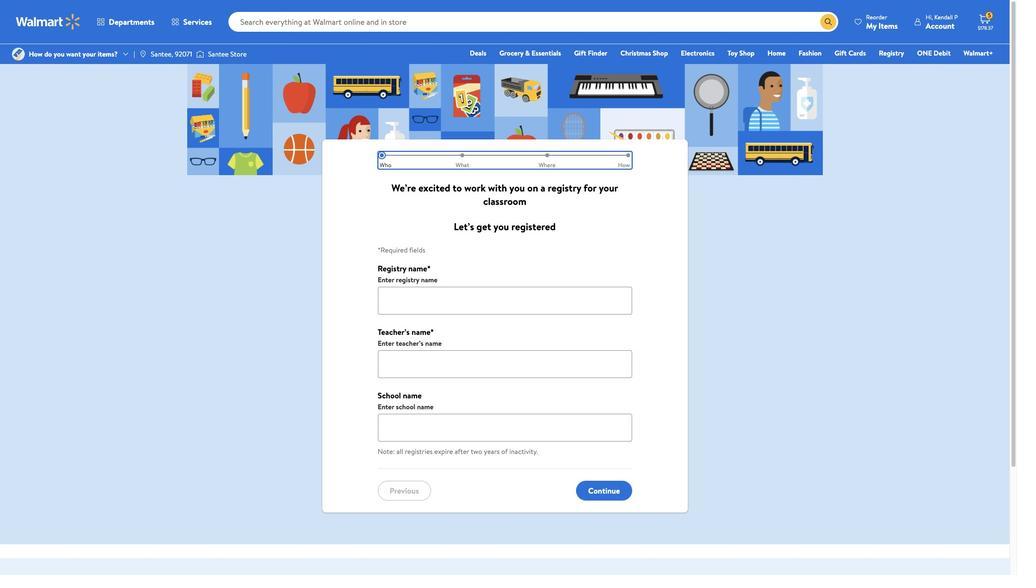 Task type: vqa. For each thing, say whether or not it's contained in the screenshot.
Mainstays Marjorie Sheer Voile Curtain, Single Panel, 59"w x 84"l, Gray
no



Task type: describe. For each thing, give the bounding box(es) containing it.
shop for toy shop
[[739, 48, 755, 58]]

gift for gift finder
[[574, 48, 586, 58]]

with
[[488, 181, 507, 195]]

grocery & essentials link
[[495, 48, 566, 59]]

services
[[183, 16, 212, 27]]

name for registry name*
[[421, 275, 438, 285]]

p
[[955, 13, 958, 21]]

toy shop link
[[723, 48, 759, 59]]

one
[[917, 48, 932, 58]]

registries
[[405, 447, 433, 457]]

christmas shop
[[621, 48, 668, 58]]

santee store
[[208, 49, 247, 59]]

|
[[134, 49, 135, 59]]

name* for registry name*
[[408, 263, 431, 274]]

note:
[[378, 447, 395, 457]]

store
[[230, 49, 247, 59]]

grocery & essentials
[[499, 48, 561, 58]]

walmart+ link
[[959, 48, 998, 59]]

how list item
[[590, 152, 632, 169]]

inactivity.
[[510, 447, 538, 457]]

Enter school name text field
[[378, 414, 632, 442]]

who
[[380, 161, 392, 169]]

santee,
[[151, 49, 173, 59]]

 image for santee, 92071
[[139, 50, 147, 58]]

fashion
[[799, 48, 822, 58]]

grocery
[[499, 48, 524, 58]]

electronics link
[[677, 48, 719, 59]]

5
[[988, 11, 991, 19]]

years
[[484, 447, 500, 457]]

school name
[[378, 390, 422, 401]]

items
[[879, 20, 898, 31]]

want
[[66, 49, 81, 59]]

registry link
[[875, 48, 909, 59]]

enter school name
[[378, 402, 434, 412]]

school
[[378, 390, 401, 401]]

what list item
[[420, 152, 505, 169]]

gift cards
[[835, 48, 866, 58]]

1 vertical spatial registry
[[396, 275, 419, 285]]

items?
[[98, 49, 118, 59]]

essentials
[[532, 48, 561, 58]]

registry inside we're excited to work with you on a registry for your classroom
[[548, 181, 581, 195]]

your inside we're excited to work with you on a registry for your classroom
[[599, 181, 618, 195]]

we're
[[391, 181, 416, 195]]

excited
[[418, 181, 450, 195]]

continue button
[[576, 481, 632, 501]]

home
[[768, 48, 786, 58]]

&
[[525, 48, 530, 58]]

registry name*
[[378, 263, 431, 274]]

Walmart Site-Wide search field
[[228, 12, 838, 32]]

previous
[[390, 486, 419, 497]]

one debit
[[917, 48, 951, 58]]

search icon image
[[825, 18, 833, 26]]

enter registry name
[[378, 275, 438, 285]]

teacher's name*
[[378, 327, 434, 338]]

Search search field
[[228, 12, 838, 32]]

finder
[[588, 48, 608, 58]]

where list item
[[505, 152, 590, 169]]

do
[[44, 49, 52, 59]]

christmas
[[621, 48, 651, 58]]

continue
[[588, 486, 620, 497]]

walmart+
[[964, 48, 993, 58]]

enter for registry name*
[[378, 275, 394, 285]]

electronics
[[681, 48, 715, 58]]

how do you want your items?
[[29, 49, 118, 59]]

you for registered
[[494, 220, 509, 233]]

classroom
[[483, 195, 527, 208]]

Enter registry name text field
[[378, 287, 632, 315]]



Task type: locate. For each thing, give the bounding box(es) containing it.
0 horizontal spatial  image
[[12, 48, 25, 61]]

2 vertical spatial enter
[[378, 402, 394, 412]]

for
[[584, 181, 597, 195]]

where
[[539, 161, 556, 169]]

let's get you registered
[[454, 220, 556, 233]]

gift finder link
[[570, 48, 612, 59]]

gift finder
[[574, 48, 608, 58]]

registry for registry name*
[[378, 263, 407, 274]]

your right for on the top right of the page
[[599, 181, 618, 195]]

 image left do
[[12, 48, 25, 61]]

1 shop from the left
[[653, 48, 668, 58]]

fields
[[409, 245, 425, 255]]

how inside list item
[[618, 161, 630, 169]]

santee
[[208, 49, 229, 59]]

0 vertical spatial you
[[54, 49, 65, 59]]

santee, 92071
[[151, 49, 192, 59]]

registry
[[548, 181, 581, 195], [396, 275, 419, 285]]

shop right "toy"
[[739, 48, 755, 58]]

who list item
[[378, 152, 420, 169]]

shop right christmas
[[653, 48, 668, 58]]

you for want
[[54, 49, 65, 59]]

expire
[[434, 447, 453, 457]]

gift for gift cards
[[835, 48, 847, 58]]

1 horizontal spatial registry
[[879, 48, 904, 58]]

shop for christmas shop
[[653, 48, 668, 58]]

note: all registries expire after two years of inactivity.
[[378, 447, 538, 457]]

registry down *required
[[378, 263, 407, 274]]

after
[[455, 447, 469, 457]]

1 horizontal spatial gift
[[835, 48, 847, 58]]

two
[[471, 447, 482, 457]]

registry
[[879, 48, 904, 58], [378, 263, 407, 274]]

hi, kendall p account
[[926, 13, 958, 31]]

you inside we're excited to work with you on a registry for your classroom
[[510, 181, 525, 195]]

you right get
[[494, 220, 509, 233]]

name for teacher's name*
[[425, 339, 442, 349]]

 image
[[12, 48, 25, 61], [139, 50, 147, 58]]

enter
[[378, 275, 394, 285], [378, 339, 394, 349], [378, 402, 394, 412]]

enter down registry name*
[[378, 275, 394, 285]]

home link
[[763, 48, 790, 59]]

departments button
[[88, 10, 163, 34]]

 image right |
[[139, 50, 147, 58]]

0 horizontal spatial how
[[29, 49, 43, 59]]

2 enter from the top
[[378, 339, 394, 349]]

we're excited to work with you on a registry for your classroom
[[391, 181, 618, 208]]

1 vertical spatial name*
[[412, 327, 434, 338]]

name* for teacher's name*
[[412, 327, 434, 338]]

deals link
[[465, 48, 491, 59]]

name up school
[[403, 390, 422, 401]]

you left on
[[510, 181, 525, 195]]

list containing who
[[378, 152, 632, 169]]

hi,
[[926, 13, 933, 21]]

registered
[[511, 220, 556, 233]]

reorder
[[866, 13, 887, 21]]

how for how
[[618, 161, 630, 169]]

kendall
[[935, 13, 953, 21]]

a
[[541, 181, 546, 195]]

how
[[29, 49, 43, 59], [618, 161, 630, 169]]

my
[[866, 20, 877, 31]]

name for school name
[[417, 402, 434, 412]]

3 enter from the top
[[378, 402, 394, 412]]

0 vertical spatial name*
[[408, 263, 431, 274]]

your
[[83, 49, 96, 59], [599, 181, 618, 195]]

2 vertical spatial you
[[494, 220, 509, 233]]

school
[[396, 402, 415, 412]]

cards
[[849, 48, 866, 58]]

toy shop
[[728, 48, 755, 58]]

previous button
[[378, 481, 431, 501]]

teacher's
[[396, 339, 424, 349]]

$178.37
[[978, 24, 993, 31]]

of
[[501, 447, 508, 457]]

0 vertical spatial enter
[[378, 275, 394, 285]]

gift left finder
[[574, 48, 586, 58]]

registry down registry name*
[[396, 275, 419, 285]]

0 vertical spatial registry
[[548, 181, 581, 195]]

0 horizontal spatial registry
[[396, 275, 419, 285]]

registry for registry
[[879, 48, 904, 58]]

you right do
[[54, 49, 65, 59]]

enter for school name
[[378, 402, 394, 412]]

1 horizontal spatial registry
[[548, 181, 581, 195]]

92071
[[175, 49, 192, 59]]

2 gift from the left
[[835, 48, 847, 58]]

0 horizontal spatial shop
[[653, 48, 668, 58]]

account
[[926, 20, 955, 31]]

one debit link
[[913, 48, 955, 59]]

0 horizontal spatial you
[[54, 49, 65, 59]]

1 vertical spatial you
[[510, 181, 525, 195]]

5 $178.37
[[978, 11, 993, 31]]

toy
[[728, 48, 738, 58]]

let's
[[454, 220, 474, 233]]

enter for teacher's name*
[[378, 339, 394, 349]]

walmart image
[[16, 14, 80, 30]]

enter teacher's name
[[378, 339, 442, 349]]

*required
[[378, 245, 408, 255]]

gift inside "link"
[[835, 48, 847, 58]]

get
[[477, 220, 491, 233]]

1 vertical spatial how
[[618, 161, 630, 169]]

2 shop from the left
[[739, 48, 755, 58]]

0 horizontal spatial your
[[83, 49, 96, 59]]

enter down teacher's
[[378, 339, 394, 349]]

gift
[[574, 48, 586, 58], [835, 48, 847, 58]]

name right school
[[417, 402, 434, 412]]

to
[[453, 181, 462, 195]]

what
[[456, 161, 469, 169]]

1 vertical spatial enter
[[378, 339, 394, 349]]

 image for how do you want your items?
[[12, 48, 25, 61]]

registry right a
[[548, 181, 581, 195]]

how for how do you want your items?
[[29, 49, 43, 59]]

2 horizontal spatial you
[[510, 181, 525, 195]]

name right 'teacher's'
[[425, 339, 442, 349]]

name*
[[408, 263, 431, 274], [412, 327, 434, 338]]

0 horizontal spatial gift
[[574, 48, 586, 58]]

on
[[527, 181, 538, 195]]

1 horizontal spatial you
[[494, 220, 509, 233]]

Enter teacher's name text field
[[378, 351, 632, 379]]

registry down 'items'
[[879, 48, 904, 58]]

1 horizontal spatial how
[[618, 161, 630, 169]]

name
[[421, 275, 438, 285], [425, 339, 442, 349], [403, 390, 422, 401], [417, 402, 434, 412]]

all
[[397, 447, 403, 457]]

deals
[[470, 48, 487, 58]]

*required fields
[[378, 245, 425, 255]]

services button
[[163, 10, 220, 34]]

name* up enter registry name on the top of the page
[[408, 263, 431, 274]]

0 vertical spatial registry
[[879, 48, 904, 58]]

enter down school
[[378, 402, 394, 412]]

departments
[[109, 16, 155, 27]]

name* up 'teacher's'
[[412, 327, 434, 338]]

0 horizontal spatial registry
[[378, 263, 407, 274]]

1 gift from the left
[[574, 48, 586, 58]]

christmas shop link
[[616, 48, 673, 59]]

reorder my items
[[866, 13, 898, 31]]

0 vertical spatial your
[[83, 49, 96, 59]]

name down registry name*
[[421, 275, 438, 285]]

work
[[464, 181, 486, 195]]

1 horizontal spatial shop
[[739, 48, 755, 58]]

list
[[378, 152, 632, 169]]

 image
[[196, 49, 204, 59]]

1 horizontal spatial  image
[[139, 50, 147, 58]]

teacher's
[[378, 327, 410, 338]]

1 vertical spatial registry
[[378, 263, 407, 274]]

0 vertical spatial how
[[29, 49, 43, 59]]

gift left cards
[[835, 48, 847, 58]]

your right 'want'
[[83, 49, 96, 59]]

debit
[[934, 48, 951, 58]]

1 vertical spatial your
[[599, 181, 618, 195]]

1 horizontal spatial your
[[599, 181, 618, 195]]

gift cards link
[[830, 48, 871, 59]]

1 enter from the top
[[378, 275, 394, 285]]

shop
[[653, 48, 668, 58], [739, 48, 755, 58]]



